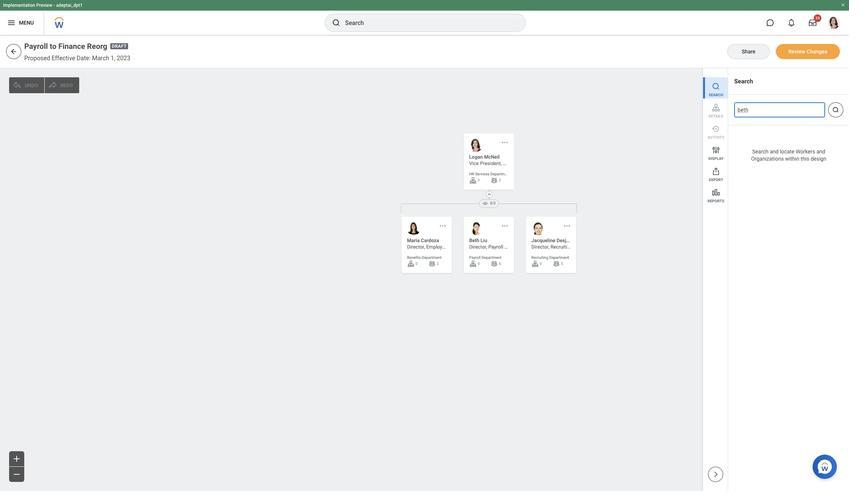 Task type: locate. For each thing, give the bounding box(es) containing it.
2 3 from the left
[[499, 178, 501, 183]]

beth liu director, payroll operations
[[469, 238, 528, 250]]

department for jacqueline desjardins director, recruiting services
[[549, 256, 569, 260]]

1 horizontal spatial benefits
[[449, 244, 467, 250]]

department for beth liu director, payroll operations
[[482, 256, 502, 260]]

0 horizontal spatial 3
[[478, 178, 480, 183]]

0 horizontal spatial director,
[[407, 244, 425, 250]]

2 contact card matrix manager image from the left
[[553, 260, 560, 268]]

operations
[[505, 244, 528, 250]]

visible image
[[482, 201, 488, 207]]

org chart image
[[532, 260, 539, 268]]

1 horizontal spatial and
[[817, 149, 826, 155]]

search down share button
[[734, 78, 753, 85]]

menu banner
[[0, 0, 849, 35]]

search up details
[[709, 93, 724, 97]]

redo button
[[45, 77, 79, 93]]

search inside the search and locate workers and organizations within this design
[[752, 149, 769, 155]]

search image
[[332, 18, 341, 27]]

director, inside beth liu director, payroll operations
[[469, 244, 487, 250]]

logan mcneil vice president, human resources
[[469, 154, 543, 167]]

director, inside maria cardoza director, employee benefits
[[407, 244, 425, 250]]

and up organizations
[[770, 149, 779, 155]]

1 contact card matrix manager image from the top
[[491, 177, 498, 184]]

payroll for payroll department
[[469, 256, 481, 260]]

1 0 from the left
[[416, 262, 418, 266]]

0 down benefits department
[[416, 262, 418, 266]]

services down desjardins
[[574, 244, 592, 250]]

department up 2
[[422, 256, 442, 260]]

jacqueline desjardins director, recruiting services
[[532, 238, 592, 250]]

payroll inside beth liu director, payroll operations
[[489, 244, 503, 250]]

1 3 from the left
[[478, 178, 480, 183]]

justify image
[[7, 18, 16, 27]]

recruiting department
[[532, 256, 569, 260]]

related actions image up maria cardoza director, employee benefits
[[439, 222, 447, 230]]

1 horizontal spatial services
[[574, 244, 592, 250]]

1 director, from the left
[[407, 244, 425, 250]]

draft
[[112, 44, 127, 49]]

1,
[[111, 55, 115, 62]]

benefits
[[449, 244, 467, 250], [407, 256, 421, 260]]

related actions image
[[501, 139, 509, 146], [439, 222, 447, 230], [501, 222, 509, 230]]

cardoza
[[421, 238, 439, 243]]

benefits right employee at the right
[[449, 244, 467, 250]]

contact card matrix manager image left 6
[[491, 260, 498, 268]]

and up design
[[817, 149, 826, 155]]

3 for vice president, human resources's org chart image
[[478, 178, 480, 183]]

search up organizations
[[752, 149, 769, 155]]

hr
[[469, 172, 474, 176]]

activity
[[708, 135, 725, 140]]

0 horizontal spatial 0
[[416, 262, 418, 266]]

services inside the jacqueline desjardins director, recruiting services
[[574, 244, 592, 250]]

0
[[416, 262, 418, 266], [478, 262, 480, 266], [540, 262, 542, 266]]

2 0 from the left
[[478, 262, 480, 266]]

0 vertical spatial contact card matrix manager image
[[491, 177, 498, 184]]

2 and from the left
[[817, 149, 826, 155]]

1 vertical spatial contact card matrix manager image
[[491, 260, 498, 268]]

0 vertical spatial services
[[475, 172, 490, 176]]

related actions image for employee
[[439, 222, 447, 230]]

department up 6
[[482, 256, 502, 260]]

services
[[475, 172, 490, 176], [574, 244, 592, 250]]

0 down payroll department
[[478, 262, 480, 266]]

33 button
[[805, 14, 822, 31]]

contact card matrix manager image for president,
[[491, 177, 498, 184]]

0 for beth liu director, payroll operations
[[478, 262, 480, 266]]

contact card matrix manager image left 5
[[553, 260, 560, 268]]

services right the hr
[[475, 172, 490, 176]]

share
[[742, 48, 756, 54]]

1 horizontal spatial 3
[[499, 178, 501, 183]]

related actions image up beth liu director, payroll operations
[[501, 222, 509, 230]]

2 vertical spatial payroll
[[469, 256, 481, 260]]

payroll up payroll department
[[489, 244, 503, 250]]

0 vertical spatial payroll
[[24, 42, 48, 51]]

organizations
[[751, 156, 784, 162]]

org chart image down the hr
[[469, 177, 477, 184]]

recruiting up org chart icon
[[532, 256, 549, 260]]

related actions image for payroll
[[501, 222, 509, 230]]

1 horizontal spatial director,
[[469, 244, 487, 250]]

payroll down "beth"
[[469, 256, 481, 260]]

2 vertical spatial search
[[752, 149, 769, 155]]

maria cardoza director, employee benefits
[[407, 238, 467, 250]]

proposed
[[24, 55, 50, 62]]

0 vertical spatial benefits
[[449, 244, 467, 250]]

search image
[[832, 106, 840, 114]]

director,
[[407, 244, 425, 250], [469, 244, 487, 250], [532, 244, 549, 250]]

org chart image down benefits department
[[407, 260, 415, 268]]

and
[[770, 149, 779, 155], [817, 149, 826, 155]]

hr services department
[[469, 172, 510, 176]]

contact card matrix manager image left 2
[[428, 260, 436, 268]]

3 0 from the left
[[540, 262, 542, 266]]

2 horizontal spatial director,
[[532, 244, 549, 250]]

2 contact card matrix manager image from the top
[[491, 260, 498, 268]]

director, inside the jacqueline desjardins director, recruiting services
[[532, 244, 549, 250]]

1 horizontal spatial 0
[[478, 262, 480, 266]]

3
[[478, 178, 480, 183], [499, 178, 501, 183]]

proposed effective date: march 1, 2023
[[24, 55, 130, 62]]

implementation
[[3, 3, 35, 8]]

menu
[[703, 68, 728, 205]]

employee
[[426, 244, 448, 250]]

6
[[499, 262, 501, 266]]

director, down "maria"
[[407, 244, 425, 250]]

2
[[437, 262, 439, 266]]

department
[[490, 172, 510, 176], [422, 256, 442, 260], [482, 256, 502, 260], [549, 256, 569, 260]]

director, for jacqueline
[[532, 244, 549, 250]]

1 horizontal spatial recruiting
[[551, 244, 573, 250]]

benefits down "maria"
[[407, 256, 421, 260]]

0 horizontal spatial and
[[770, 149, 779, 155]]

undo r image
[[48, 81, 57, 90]]

0 right org chart icon
[[540, 262, 542, 266]]

3/3
[[490, 202, 496, 206]]

0 vertical spatial search
[[734, 78, 753, 85]]

related actions image up logan mcneil vice president, human resources
[[501, 139, 509, 146]]

chevron up small image
[[486, 192, 493, 198]]

effective
[[52, 55, 75, 62]]

0 vertical spatial recruiting
[[551, 244, 573, 250]]

1 horizontal spatial payroll
[[469, 256, 481, 260]]

share button
[[728, 44, 770, 59]]

director, down "beth"
[[469, 244, 487, 250]]

undo button
[[9, 77, 44, 93]]

search
[[734, 78, 753, 85], [709, 93, 724, 97], [752, 149, 769, 155]]

0 horizontal spatial recruiting
[[532, 256, 549, 260]]

0 horizontal spatial payroll
[[24, 42, 48, 51]]

1 vertical spatial payroll
[[489, 244, 503, 250]]

benefits department
[[407, 256, 442, 260]]

org chart image down payroll department
[[469, 260, 477, 268]]

payroll up proposed at the left of the page
[[24, 42, 48, 51]]

1 contact card matrix manager image from the left
[[428, 260, 436, 268]]

contact card matrix manager image down hr services department
[[491, 177, 498, 184]]

1 vertical spatial search
[[709, 93, 724, 97]]

contact card matrix manager image
[[491, 177, 498, 184], [491, 260, 498, 268]]

to
[[50, 42, 57, 51]]

contact card matrix manager image for employee
[[428, 260, 436, 268]]

payroll
[[24, 42, 48, 51], [489, 244, 503, 250], [469, 256, 481, 260]]

recruiting
[[551, 244, 573, 250], [532, 256, 549, 260]]

1 vertical spatial services
[[574, 244, 592, 250]]

3 director, from the left
[[532, 244, 549, 250]]

design
[[811, 156, 827, 162]]

Search Workday  search field
[[345, 14, 510, 31]]

org chart image
[[469, 177, 477, 184], [407, 260, 415, 268], [469, 260, 477, 268]]

locate
[[780, 149, 795, 155]]

search and locate workers and organizations within this design
[[751, 149, 827, 162]]

0 horizontal spatial contact card matrix manager image
[[428, 260, 436, 268]]

department up 5
[[549, 256, 569, 260]]

1 horizontal spatial contact card matrix manager image
[[553, 260, 560, 268]]

export
[[709, 178, 723, 182]]

arrow left image
[[10, 48, 17, 55]]

0 horizontal spatial benefits
[[407, 256, 421, 260]]

recruiting down desjardins
[[551, 244, 573, 250]]

related actions image for president,
[[501, 139, 509, 146]]

2 horizontal spatial 0
[[540, 262, 542, 266]]

contact card matrix manager image
[[428, 260, 436, 268], [553, 260, 560, 268]]

director, down jacqueline
[[532, 244, 549, 250]]

payroll to finance reorg
[[24, 42, 107, 51]]

2 director, from the left
[[469, 244, 487, 250]]

display
[[709, 157, 724, 161]]

payroll for payroll to finance reorg
[[24, 42, 48, 51]]

jacqueline
[[532, 238, 556, 243]]

org chart image for director, employee benefits
[[407, 260, 415, 268]]

2 horizontal spatial payroll
[[489, 244, 503, 250]]

inbox large image
[[809, 19, 817, 27]]

maria
[[407, 238, 420, 243]]



Task type: describe. For each thing, give the bounding box(es) containing it.
redo
[[60, 82, 73, 88]]

implementation preview -   adeptai_dpt1
[[3, 3, 83, 8]]

menu button
[[0, 11, 44, 35]]

desjardins
[[557, 238, 580, 243]]

director, for maria
[[407, 244, 425, 250]]

org chart image for director, payroll operations
[[469, 260, 477, 268]]

review
[[789, 48, 806, 54]]

vice
[[469, 161, 479, 167]]

details
[[709, 114, 724, 118]]

human
[[503, 161, 519, 167]]

1 and from the left
[[770, 149, 779, 155]]

close environment banner image
[[841, 3, 846, 7]]

reports
[[708, 199, 725, 203]]

finance
[[58, 42, 85, 51]]

profile logan mcneil image
[[828, 17, 840, 30]]

0 for maria cardoza director, employee benefits
[[416, 262, 418, 266]]

department down president,
[[490, 172, 510, 176]]

0 for jacqueline desjardins director, recruiting services
[[540, 262, 542, 266]]

Search this design text field
[[734, 103, 825, 118]]

org chart image for vice president, human resources
[[469, 177, 477, 184]]

changes
[[807, 48, 828, 54]]

contact card matrix manager image for payroll
[[491, 260, 498, 268]]

1 vertical spatial benefits
[[407, 256, 421, 260]]

liu
[[481, 238, 487, 243]]

resources
[[520, 161, 543, 167]]

date:
[[77, 55, 91, 62]]

undo l image
[[13, 81, 22, 90]]

1 vertical spatial recruiting
[[532, 256, 549, 260]]

minus image
[[12, 470, 21, 479]]

department for maria cardoza director, employee benefits
[[422, 256, 442, 260]]

president,
[[480, 161, 502, 167]]

reorg
[[87, 42, 107, 51]]

menu
[[19, 20, 34, 26]]

search inside "menu"
[[709, 93, 724, 97]]

adeptai_dpt1
[[56, 3, 83, 8]]

undo
[[25, 82, 38, 88]]

menu containing search
[[703, 68, 728, 205]]

within
[[785, 156, 800, 162]]

chevron right image
[[712, 471, 719, 479]]

beth
[[469, 238, 479, 243]]

director, for beth
[[469, 244, 487, 250]]

this
[[801, 156, 810, 162]]

review changes
[[789, 48, 828, 54]]

0 horizontal spatial services
[[475, 172, 490, 176]]

notifications large image
[[788, 19, 795, 27]]

5
[[561, 262, 563, 266]]

33
[[816, 16, 820, 20]]

mcneil
[[484, 154, 500, 160]]

payroll department
[[469, 256, 502, 260]]

-
[[54, 3, 55, 8]]

workers
[[796, 149, 815, 155]]

2023
[[117, 55, 130, 62]]

recruiting inside the jacqueline desjardins director, recruiting services
[[551, 244, 573, 250]]

march
[[92, 55, 109, 62]]

plus image
[[12, 455, 21, 464]]

preview
[[36, 3, 52, 8]]

related actions image
[[563, 222, 571, 230]]

review changes button
[[776, 44, 840, 59]]

logan
[[469, 154, 483, 160]]

3 for contact card matrix manager icon corresponding to president,
[[499, 178, 501, 183]]

benefits inside maria cardoza director, employee benefits
[[449, 244, 467, 250]]

contact card matrix manager image for recruiting
[[553, 260, 560, 268]]



Task type: vqa. For each thing, say whether or not it's contained in the screenshot.
the leftmost 10/06/2021
no



